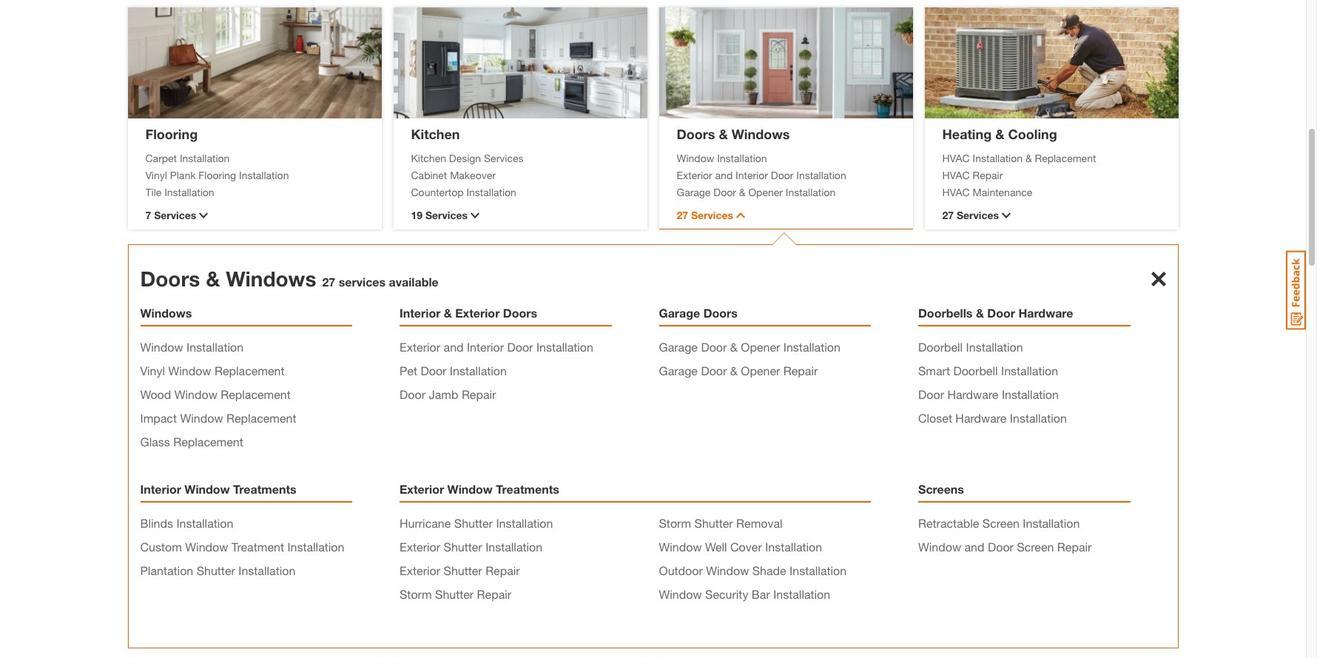 Task type: locate. For each thing, give the bounding box(es) containing it.
well
[[706, 540, 728, 554]]

storm shutter repair link
[[400, 587, 512, 601]]

1 vertical spatial and
[[444, 340, 464, 354]]

impact window replacement link
[[140, 411, 297, 425]]

pet door installation
[[400, 364, 507, 378]]

glass
[[140, 435, 170, 449]]

2 horizontal spatial windows
[[732, 126, 790, 142]]

doorbell up smart
[[919, 340, 963, 354]]

carpet
[[145, 151, 177, 164]]

2 treatments from the left
[[496, 482, 560, 496]]

hvac maintenance link
[[943, 184, 1161, 200]]

services right 7
[[154, 209, 196, 221]]

0 vertical spatial kitchen
[[411, 126, 460, 142]]

& down doors & windows
[[740, 185, 746, 198]]

services inside 7 services button
[[154, 209, 196, 221]]

opener down doors & windows
[[749, 185, 783, 198]]

plantation
[[140, 563, 193, 578]]

0 vertical spatial and
[[716, 168, 733, 181]]

2 vertical spatial hardware
[[956, 411, 1007, 425]]

0 vertical spatial hvac
[[943, 151, 970, 164]]

exterior and interior door installation link down doors & windows
[[677, 167, 896, 183]]

exterior and interior door installation link down interior & exterior doors
[[400, 340, 594, 354]]

interior up blinds
[[140, 482, 181, 496]]

opener
[[749, 185, 783, 198], [741, 340, 781, 354], [741, 364, 781, 378]]

opener inside the window installation exterior and interior door installation garage door & opener installation
[[749, 185, 783, 198]]

services up cabinet makeover link
[[484, 151, 524, 164]]

closet
[[919, 411, 953, 425]]

tile installation link
[[145, 184, 364, 200]]

1 kitchen from the top
[[411, 126, 460, 142]]

shutter up the exterior shutter repair
[[444, 540, 483, 554]]

2 vertical spatial windows
[[140, 306, 192, 320]]

exterior shutter installation link
[[400, 540, 543, 554]]

shutter down the exterior shutter repair
[[435, 587, 474, 601]]

removal
[[737, 516, 783, 530]]

exterior up hurricane at the bottom of page
[[400, 482, 444, 496]]

exterior down hurricane at the bottom of page
[[400, 540, 441, 554]]

0 vertical spatial flooring
[[145, 126, 198, 142]]

1 vertical spatial vinyl
[[140, 364, 165, 378]]

1 horizontal spatial treatments
[[496, 482, 560, 496]]

replacement up hvac repair link
[[1036, 151, 1097, 164]]

2 horizontal spatial and
[[965, 540, 985, 554]]

treatments for interior window treatments
[[233, 482, 297, 496]]

doorbells
[[919, 306, 973, 320]]

hurricane shutter installation
[[400, 516, 553, 530]]

window installation link for exterior and interior door installation
[[677, 150, 896, 165]]

kitchen design services link
[[411, 150, 630, 165]]

1 vertical spatial windows
[[226, 267, 317, 291]]

1 horizontal spatial storm
[[659, 516, 692, 530]]

doorbell
[[919, 340, 963, 354], [954, 364, 999, 378]]

0 horizontal spatial treatments
[[233, 482, 297, 496]]

1 vertical spatial flooring
[[199, 168, 236, 181]]

exterior and interior door installation
[[400, 340, 594, 354]]

window installation link up vinyl window replacement
[[140, 340, 244, 354]]

window up outdoor
[[659, 540, 702, 554]]

flooring inside carpet installation vinyl plank flooring installation tile installation
[[199, 168, 236, 181]]

1 vertical spatial kitchen
[[411, 151, 446, 164]]

treatment
[[232, 540, 284, 554]]

services for doors & windows
[[692, 209, 734, 221]]

2 27 services from the left
[[943, 209, 1000, 221]]

storm up outdoor
[[659, 516, 692, 530]]

windows up "window installation"
[[140, 306, 192, 320]]

window up security
[[707, 563, 750, 578]]

1 vertical spatial exterior and interior door installation link
[[400, 340, 594, 354]]

exterior down doors & windows
[[677, 168, 713, 181]]

0 vertical spatial exterior and interior door installation link
[[677, 167, 896, 183]]

vinyl up tile
[[145, 168, 167, 181]]

1 treatments from the left
[[233, 482, 297, 496]]

2 vertical spatial hvac
[[943, 185, 970, 198]]

shutter for storm shutter repair
[[435, 587, 474, 601]]

and for exterior and interior door installation
[[444, 340, 464, 354]]

windows down 7 services button
[[226, 267, 317, 291]]

1 27 services button from the left
[[677, 207, 896, 223]]

1 horizontal spatial 27 services
[[943, 209, 1000, 221]]

window up blinds installation link
[[185, 482, 230, 496]]

windows up the window installation exterior and interior door installation garage door & opener installation
[[732, 126, 790, 142]]

flooring link
[[145, 126, 198, 142]]

garage inside the window installation exterior and interior door installation garage door & opener installation
[[677, 185, 711, 198]]

garage for garage doors
[[659, 306, 701, 320]]

exterior for exterior and interior door installation
[[400, 340, 441, 354]]

opener up garage door & opener repair
[[741, 340, 781, 354]]

2 vertical spatial opener
[[741, 364, 781, 378]]

0 horizontal spatial storm
[[400, 587, 432, 601]]

1 vertical spatial hvac
[[943, 168, 970, 181]]

repair
[[973, 168, 1004, 181], [784, 364, 818, 378], [462, 387, 496, 401], [1058, 540, 1092, 554], [486, 563, 520, 578], [477, 587, 512, 601]]

windows for doors & windows 27 services available
[[226, 267, 317, 291]]

27 for heating
[[943, 209, 954, 221]]

window and door screen repair link
[[919, 540, 1092, 554]]

1 vertical spatial screen
[[1018, 540, 1055, 554]]

replacement
[[1036, 151, 1097, 164], [215, 364, 285, 378], [221, 387, 291, 401], [227, 411, 297, 425], [173, 435, 243, 449]]

0 horizontal spatial 27
[[322, 275, 336, 289]]

7
[[145, 209, 151, 221]]

shade
[[753, 563, 787, 578]]

replacement down the impact window replacement link
[[173, 435, 243, 449]]

and inside the window installation exterior and interior door installation garage door & opener installation
[[716, 168, 733, 181]]

1 horizontal spatial windows
[[226, 267, 317, 291]]

garage door & opener repair link
[[659, 364, 818, 378]]

shutter up exterior shutter installation 'link'
[[454, 516, 493, 530]]

flooring up carpet
[[145, 126, 198, 142]]

2 kitchen from the top
[[411, 151, 446, 164]]

27 services button down the window installation exterior and interior door installation garage door & opener installation
[[677, 207, 896, 223]]

flooring right the plank
[[199, 168, 236, 181]]

1 horizontal spatial 27
[[677, 209, 689, 221]]

2 horizontal spatial 27
[[943, 209, 954, 221]]

closet hardware installation link
[[919, 411, 1068, 425]]

0 horizontal spatial 27 services button
[[677, 207, 896, 223]]

0 horizontal spatial window installation link
[[140, 340, 244, 354]]

door jamb repair link
[[400, 387, 496, 401]]

0 vertical spatial screen
[[983, 516, 1020, 530]]

garage
[[677, 185, 711, 198], [659, 306, 701, 320], [659, 340, 698, 354], [659, 364, 698, 378]]

services inside 19 services button
[[426, 209, 468, 221]]

treatments up hurricane shutter installation link
[[496, 482, 560, 496]]

0 vertical spatial windows
[[732, 126, 790, 142]]

0 vertical spatial opener
[[749, 185, 783, 198]]

services down the countertop
[[426, 209, 468, 221]]

1 horizontal spatial and
[[716, 168, 733, 181]]

window up wood
[[140, 340, 183, 354]]

and down retractable screen installation on the bottom right of page
[[965, 540, 985, 554]]

1 horizontal spatial 27 services button
[[943, 207, 1161, 223]]

cabinet
[[411, 168, 447, 181]]

flooring
[[145, 126, 198, 142], [199, 168, 236, 181]]

vinyl up wood
[[140, 364, 165, 378]]

0 vertical spatial doorbell
[[919, 340, 963, 354]]

interior
[[736, 168, 769, 181], [400, 306, 441, 320], [467, 340, 504, 354], [140, 482, 181, 496]]

doors
[[677, 126, 716, 142], [140, 267, 200, 291], [503, 306, 538, 320], [704, 306, 738, 320]]

interior window treatments
[[140, 482, 297, 496]]

exterior for exterior shutter installation
[[400, 540, 441, 554]]

1 vertical spatial window installation link
[[140, 340, 244, 354]]

3 hvac from the top
[[943, 185, 970, 198]]

vinyl inside carpet installation vinyl plank flooring installation tile installation
[[145, 168, 167, 181]]

kitchen up the cabinet
[[411, 151, 446, 164]]

window installation link down doors & windows
[[677, 150, 896, 165]]

27 services button
[[677, 207, 896, 223], [943, 207, 1161, 223]]

and up pet door installation
[[444, 340, 464, 354]]

maintenance
[[973, 185, 1033, 198]]

door jamb repair
[[400, 387, 496, 401]]

27 services down the window installation exterior and interior door installation garage door & opener installation
[[677, 209, 734, 221]]

0 vertical spatial window installation link
[[677, 150, 896, 165]]

doors & windows link
[[677, 126, 790, 142], [140, 267, 317, 291]]

screen up window and door screen repair
[[983, 516, 1020, 530]]

2 27 services button from the left
[[943, 207, 1161, 223]]

exterior for exterior shutter repair
[[400, 563, 441, 578]]

interior down doors & windows
[[736, 168, 769, 181]]

exterior up exterior and interior door installation
[[456, 306, 500, 320]]

1 horizontal spatial window installation link
[[677, 150, 896, 165]]

carpet installation link
[[145, 150, 364, 165]]

window down retractable
[[919, 540, 962, 554]]

window down doors & windows
[[677, 151, 715, 164]]

hardware
[[1019, 306, 1074, 320], [948, 387, 999, 401], [956, 411, 1007, 425]]

1 vertical spatial doors & windows link
[[140, 267, 317, 291]]

services down the window installation exterior and interior door installation garage door & opener installation
[[692, 209, 734, 221]]

1 horizontal spatial doors & windows link
[[677, 126, 790, 142]]

vinyl window replacement link
[[140, 364, 285, 378]]

shutter down custom window treatment installation
[[197, 563, 235, 578]]

storm
[[659, 516, 692, 530], [400, 587, 432, 601]]

available
[[389, 275, 439, 289]]

27 for doors
[[677, 209, 689, 221]]

kitchen up design
[[411, 126, 460, 142]]

window installation link
[[677, 150, 896, 165], [140, 340, 244, 354]]

0 vertical spatial vinyl
[[145, 168, 167, 181]]

storm down the exterior shutter repair
[[400, 587, 432, 601]]

kitchen inside kitchen design services cabinet makeover countertop installation
[[411, 151, 446, 164]]

and down doors & windows
[[716, 168, 733, 181]]

exterior up storm shutter repair
[[400, 563, 441, 578]]

& up "window installation"
[[206, 267, 220, 291]]

design
[[449, 151, 481, 164]]

exterior
[[677, 168, 713, 181], [456, 306, 500, 320], [400, 340, 441, 354], [400, 482, 444, 496], [400, 540, 441, 554], [400, 563, 441, 578]]

vinyl
[[145, 168, 167, 181], [140, 364, 165, 378]]

smart doorbell installation link
[[919, 364, 1059, 378]]

0 vertical spatial hardware
[[1019, 306, 1074, 320]]

jamb
[[429, 387, 459, 401]]

exterior and interior door installation link
[[677, 167, 896, 183], [400, 340, 594, 354]]

installation
[[180, 151, 230, 164], [718, 151, 768, 164], [973, 151, 1023, 164], [239, 168, 289, 181], [797, 168, 847, 181], [164, 185, 214, 198], [467, 185, 517, 198], [786, 185, 836, 198], [187, 340, 244, 354], [537, 340, 594, 354], [784, 340, 841, 354], [967, 340, 1024, 354], [450, 364, 507, 378], [1002, 364, 1059, 378], [1002, 387, 1060, 401], [1011, 411, 1068, 425], [177, 516, 234, 530], [496, 516, 553, 530], [1024, 516, 1081, 530], [288, 540, 345, 554], [486, 540, 543, 554], [766, 540, 823, 554], [239, 563, 296, 578], [790, 563, 847, 578], [774, 587, 831, 601]]

& down cooling
[[1026, 151, 1033, 164]]

replacement inside hvac installation & replacement hvac repair hvac maintenance
[[1036, 151, 1097, 164]]

installation inside hvac installation & replacement hvac repair hvac maintenance
[[973, 151, 1023, 164]]

2 vertical spatial and
[[965, 540, 985, 554]]

27 services down maintenance
[[943, 209, 1000, 221]]

tile
[[145, 185, 162, 198]]

exterior up pet
[[400, 340, 441, 354]]

window down vinyl window replacement
[[175, 387, 218, 401]]

interior down interior & exterior doors
[[467, 340, 504, 354]]

replacement down wood window replacement link
[[227, 411, 297, 425]]

1 27 services from the left
[[677, 209, 734, 221]]

0 horizontal spatial and
[[444, 340, 464, 354]]

kitchen design services cabinet makeover countertop installation
[[411, 151, 524, 198]]

27 services button down hvac maintenance link
[[943, 207, 1161, 223]]

1 vertical spatial hardware
[[948, 387, 999, 401]]

screen down retractable screen installation on the bottom right of page
[[1018, 540, 1055, 554]]

doors & windows link down 7 services button
[[140, 267, 317, 291]]

0 horizontal spatial 27 services
[[677, 209, 734, 221]]

19 services
[[411, 209, 468, 221]]

services down maintenance
[[957, 209, 1000, 221]]

0 horizontal spatial doors & windows link
[[140, 267, 317, 291]]

0 horizontal spatial exterior and interior door installation link
[[400, 340, 594, 354]]

0 vertical spatial storm
[[659, 516, 692, 530]]

doorbell down doorbell installation
[[954, 364, 999, 378]]

windows
[[732, 126, 790, 142], [226, 267, 317, 291], [140, 306, 192, 320]]

opener down garage door & opener installation
[[741, 364, 781, 378]]

1 vertical spatial opener
[[741, 340, 781, 354]]

services
[[484, 151, 524, 164], [154, 209, 196, 221], [426, 209, 468, 221], [692, 209, 734, 221], [957, 209, 1000, 221]]

doors & windows link up the window installation exterior and interior door installation garage door & opener installation
[[677, 126, 790, 142]]

wood window replacement
[[140, 387, 291, 401]]

window security bar installation
[[659, 587, 831, 601]]

garage door & opener installation link
[[677, 184, 896, 200], [659, 340, 841, 354]]

shutter up well
[[695, 516, 734, 530]]

replacement up 'impact window replacement'
[[221, 387, 291, 401]]

interior inside the window installation exterior and interior door installation garage door & opener installation
[[736, 168, 769, 181]]

1 vertical spatial doorbell
[[954, 364, 999, 378]]

treatments up treatment
[[233, 482, 297, 496]]

shutter up storm shutter repair
[[444, 563, 483, 578]]

door
[[771, 168, 794, 181], [714, 185, 737, 198], [988, 306, 1016, 320], [508, 340, 533, 354], [701, 340, 727, 354], [421, 364, 447, 378], [701, 364, 727, 378], [400, 387, 426, 401], [919, 387, 945, 401], [988, 540, 1014, 554]]

1 horizontal spatial flooring
[[199, 168, 236, 181]]

shutter
[[454, 516, 493, 530], [695, 516, 734, 530], [444, 540, 483, 554], [197, 563, 235, 578], [444, 563, 483, 578], [435, 587, 474, 601]]

custom window treatment installation link
[[140, 540, 345, 554]]

1 vertical spatial storm
[[400, 587, 432, 601]]

window
[[677, 151, 715, 164], [140, 340, 183, 354], [168, 364, 211, 378], [175, 387, 218, 401], [180, 411, 223, 425], [185, 482, 230, 496], [448, 482, 493, 496], [185, 540, 228, 554], [659, 540, 702, 554], [919, 540, 962, 554], [707, 563, 750, 578], [659, 587, 702, 601]]

replacement up wood window replacement
[[215, 364, 285, 378]]



Task type: vqa. For each thing, say whether or not it's contained in the screenshot.
right Spray
no



Task type: describe. For each thing, give the bounding box(es) containing it.
& up pet door installation link
[[444, 306, 452, 320]]

cooling
[[1009, 126, 1058, 142]]

0 horizontal spatial flooring
[[145, 126, 198, 142]]

installation inside kitchen design services cabinet makeover countertop installation
[[467, 185, 517, 198]]

hardware for door hardware installation
[[948, 387, 999, 401]]

services for flooring
[[154, 209, 196, 221]]

window up hurricane shutter installation
[[448, 482, 493, 496]]

window installation exterior and interior door installation garage door & opener installation
[[677, 151, 847, 198]]

door hardware installation
[[919, 387, 1060, 401]]

0 vertical spatial garage door & opener installation link
[[677, 184, 896, 200]]

exterior for exterior window treatments
[[400, 482, 444, 496]]

impact
[[140, 411, 177, 425]]

doorbell installation
[[919, 340, 1024, 354]]

doorbells & door hardware
[[919, 306, 1074, 320]]

19
[[411, 209, 423, 221]]

doors & windows
[[677, 126, 790, 142]]

services for heating & cooling
[[957, 209, 1000, 221]]

services for kitchen
[[426, 209, 468, 221]]

2 hvac from the top
[[943, 168, 970, 181]]

shutter for plantation shutter installation
[[197, 563, 235, 578]]

& down garage door & opener installation
[[731, 364, 738, 378]]

and for window and door screen repair
[[965, 540, 985, 554]]

interior down available
[[400, 306, 441, 320]]

plank
[[170, 168, 196, 181]]

cover
[[731, 540, 762, 554]]

opener for installation
[[741, 340, 781, 354]]

storm shutter repair
[[400, 587, 512, 601]]

& right the doorbells
[[977, 306, 985, 320]]

garage doors
[[659, 306, 738, 320]]

cabinet makeover link
[[411, 167, 630, 183]]

window installation link for vinyl window replacement
[[140, 340, 244, 354]]

shutter for storm shutter removal
[[695, 516, 734, 530]]

opener for repair
[[741, 364, 781, 378]]

7 services
[[145, 209, 196, 221]]

heating & cooling
[[943, 126, 1058, 142]]

window down outdoor
[[659, 587, 702, 601]]

doorbell installation link
[[919, 340, 1024, 354]]

services
[[339, 275, 386, 289]]

19 services button
[[411, 207, 630, 223]]

storm for storm shutter removal
[[659, 516, 692, 530]]

0 horizontal spatial windows
[[140, 306, 192, 320]]

shutter for exterior shutter repair
[[444, 563, 483, 578]]

garage door & opener installation
[[659, 340, 841, 354]]

replacement for wood window replacement
[[221, 387, 291, 401]]

27 services for doors
[[677, 209, 734, 221]]

pet door installation link
[[400, 364, 507, 378]]

wood
[[140, 387, 171, 401]]

window up the glass replacement link
[[180, 411, 223, 425]]

retractable
[[919, 516, 980, 530]]

hvac repair link
[[943, 167, 1161, 183]]

plantation shutter installation link
[[140, 563, 296, 578]]

window well cover installation
[[659, 540, 823, 554]]

smart
[[919, 364, 951, 378]]

close drawer image
[[1152, 272, 1167, 287]]

window down "window installation"
[[168, 364, 211, 378]]

window inside the window installation exterior and interior door installation garage door & opener installation
[[677, 151, 715, 164]]

window well cover installation link
[[659, 540, 823, 554]]

1 horizontal spatial exterior and interior door installation link
[[677, 167, 896, 183]]

hurricane shutter installation link
[[400, 516, 553, 530]]

storm shutter removal
[[659, 516, 783, 530]]

window up plantation shutter installation link
[[185, 540, 228, 554]]

countertop
[[411, 185, 464, 198]]

replacement for vinyl window replacement
[[215, 364, 285, 378]]

hvac installation & replacement hvac repair hvac maintenance
[[943, 151, 1097, 198]]

garage for garage door & opener repair
[[659, 364, 698, 378]]

shutter for hurricane shutter installation
[[454, 516, 493, 530]]

closet hardware installation
[[919, 411, 1068, 425]]

repair inside hvac installation & replacement hvac repair hvac maintenance
[[973, 168, 1004, 181]]

vinyl plank flooring installation link
[[145, 167, 364, 183]]

retractable screen installation link
[[919, 516, 1081, 530]]

treatments for exterior window treatments
[[496, 482, 560, 496]]

hvac installation & replacement link
[[943, 150, 1161, 165]]

blinds installation
[[140, 516, 234, 530]]

garage for garage door & opener installation
[[659, 340, 698, 354]]

smart doorbell installation
[[919, 364, 1059, 378]]

& left cooling
[[996, 126, 1005, 142]]

custom
[[140, 540, 182, 554]]

hurricane
[[400, 516, 451, 530]]

& up the window installation exterior and interior door installation garage door & opener installation
[[719, 126, 728, 142]]

pet
[[400, 364, 418, 378]]

blinds
[[140, 516, 173, 530]]

replacement for impact window replacement
[[227, 411, 297, 425]]

outdoor
[[659, 563, 703, 578]]

1 hvac from the top
[[943, 151, 970, 164]]

impact window replacement
[[140, 411, 297, 425]]

window security bar installation link
[[659, 587, 831, 601]]

countertop installation link
[[411, 184, 630, 200]]

1 vertical spatial garage door & opener installation link
[[659, 340, 841, 354]]

kitchen for kitchen
[[411, 126, 460, 142]]

doors & windows 27 services available
[[140, 267, 439, 291]]

screens
[[919, 482, 965, 496]]

feedback link image
[[1287, 250, 1307, 330]]

0 vertical spatial doors & windows link
[[677, 126, 790, 142]]

plantation shutter installation
[[140, 563, 296, 578]]

27 services for heating
[[943, 209, 1000, 221]]

makeover
[[450, 168, 496, 181]]

window installation
[[140, 340, 244, 354]]

27 services button for doors & windows
[[677, 207, 896, 223]]

storm for storm shutter repair
[[400, 587, 432, 601]]

kitchen for kitchen design services cabinet makeover countertop installation
[[411, 151, 446, 164]]

shutter for exterior shutter installation
[[444, 540, 483, 554]]

vinyl window replacement
[[140, 364, 285, 378]]

exterior shutter repair link
[[400, 563, 520, 578]]

hardware for closet hardware installation
[[956, 411, 1007, 425]]

interior & exterior doors
[[400, 306, 538, 320]]

exterior inside the window installation exterior and interior door installation garage door & opener installation
[[677, 168, 713, 181]]

7 services button
[[145, 207, 364, 223]]

& inside the window installation exterior and interior door installation garage door & opener installation
[[740, 185, 746, 198]]

exterior window treatments
[[400, 482, 560, 496]]

window and door screen repair
[[919, 540, 1092, 554]]

storm shutter removal link
[[659, 516, 783, 530]]

& up garage door & opener repair link
[[731, 340, 738, 354]]

bar
[[752, 587, 771, 601]]

security
[[706, 587, 749, 601]]

services inside kitchen design services cabinet makeover countertop installation
[[484, 151, 524, 164]]

garage door & opener repair
[[659, 364, 818, 378]]

exterior shutter installation
[[400, 540, 543, 554]]

27 services button for heating & cooling
[[943, 207, 1161, 223]]

glass replacement link
[[140, 435, 243, 449]]

carpet installation vinyl plank flooring installation tile installation
[[145, 151, 289, 198]]

outdoor window shade installation link
[[659, 563, 847, 578]]

outdoor window shade installation
[[659, 563, 847, 578]]

heating & cooling link
[[943, 126, 1058, 142]]

& inside hvac installation & replacement hvac repair hvac maintenance
[[1026, 151, 1033, 164]]

door hardware installation link
[[919, 387, 1060, 401]]

heating
[[943, 126, 992, 142]]

retractable screen installation
[[919, 516, 1081, 530]]

27 inside doors & windows 27 services available
[[322, 275, 336, 289]]

windows for doors & windows
[[732, 126, 790, 142]]



